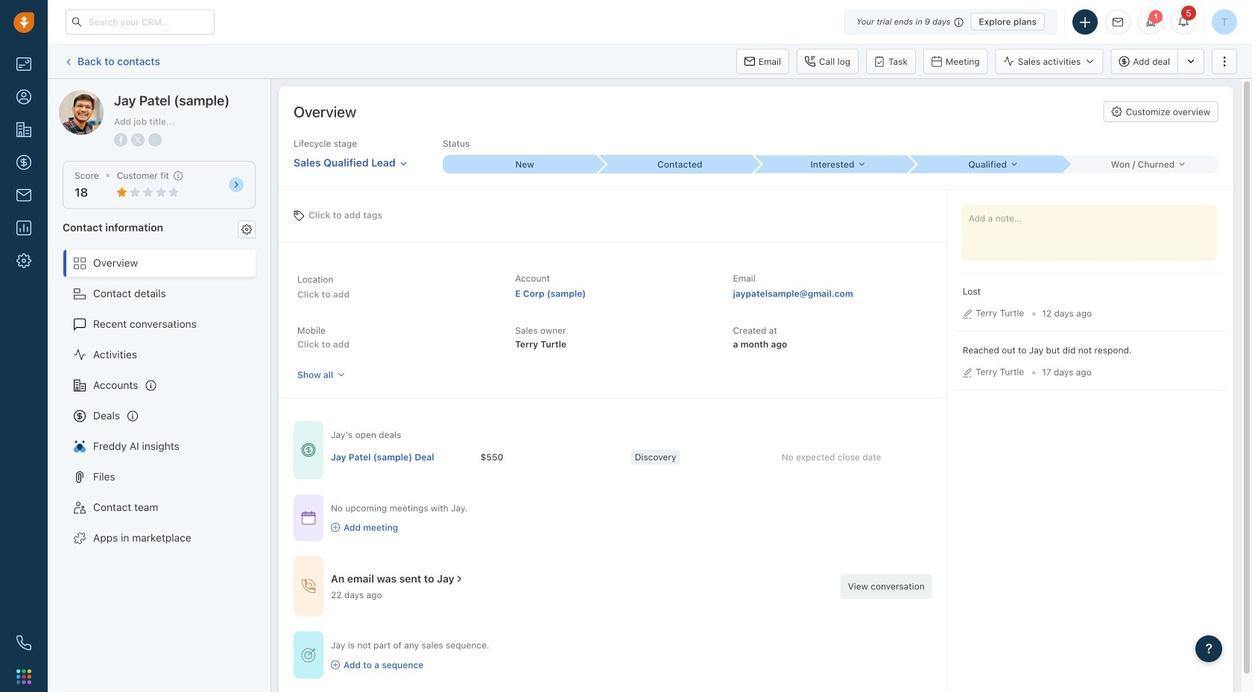 Task type: vqa. For each thing, say whether or not it's contained in the screenshot.
3rd outgoing image from the top of the page
no



Task type: describe. For each thing, give the bounding box(es) containing it.
Search your CRM... text field
[[66, 9, 215, 35]]

mng settings image
[[242, 224, 252, 235]]

0 horizontal spatial container_wx8msf4aqz5i3rn1 image
[[301, 579, 316, 594]]

phone element
[[9, 628, 39, 658]]



Task type: locate. For each thing, give the bounding box(es) containing it.
container_wx8msf4aqz5i3rn1 image
[[301, 579, 316, 594], [331, 661, 340, 670]]

freshworks switcher image
[[16, 670, 31, 684]]

1 horizontal spatial container_wx8msf4aqz5i3rn1 image
[[331, 661, 340, 670]]

cell
[[331, 442, 481, 472]]

container_wx8msf4aqz5i3rn1 image
[[301, 443, 316, 458], [301, 511, 316, 525], [331, 523, 340, 532], [454, 574, 465, 585], [301, 648, 316, 663]]

phone image
[[16, 636, 31, 651]]

row
[[331, 442, 932, 472]]

1 vertical spatial container_wx8msf4aqz5i3rn1 image
[[331, 661, 340, 670]]

0 vertical spatial container_wx8msf4aqz5i3rn1 image
[[301, 579, 316, 594]]



